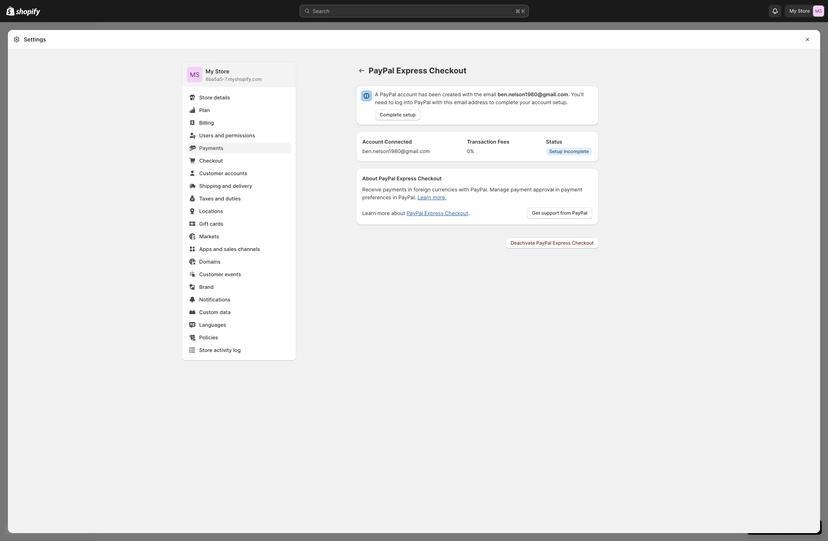 Task type: describe. For each thing, give the bounding box(es) containing it.
events
[[225, 271, 241, 278]]

taxes
[[199, 196, 214, 202]]

a paypal account has been created with the email ben.nelson1980@gmail.com
[[375, 91, 568, 98]]

settings
[[24, 36, 46, 43]]

complete setup
[[380, 112, 416, 118]]

you'll
[[571, 91, 584, 98]]

with inside receive payments in foreign currencies with paypal. manage payment approval in payment preferences in paypal.
[[459, 186, 469, 193]]

⌘
[[516, 8, 520, 14]]

get support from paypal
[[532, 210, 588, 216]]

gift
[[199, 221, 208, 227]]

account
[[362, 139, 383, 145]]

activity
[[214, 347, 232, 354]]

into
[[404, 99, 413, 105]]

learn more. link
[[418, 194, 447, 201]]

checkout up the created
[[429, 66, 467, 75]]

learn for learn more about paypal express checkout .
[[362, 210, 376, 216]]

setup
[[549, 149, 563, 154]]

store activity log
[[199, 347, 241, 354]]

complete
[[496, 99, 518, 105]]

search
[[313, 8, 330, 14]]

delivery
[[233, 183, 252, 189]]

apps
[[199, 246, 212, 252]]

customer for customer events
[[199, 271, 223, 278]]

deactivate paypal express checkout button
[[506, 238, 599, 249]]

my store
[[790, 8, 810, 14]]

and for duties
[[215, 196, 224, 202]]

2 payment from the left
[[561, 186, 582, 193]]

deactivate
[[511, 240, 535, 246]]

. inside . you'll need to log into paypal with this email address to complete your account setup.
[[568, 91, 570, 98]]

my store image inside shop settings menu element
[[187, 67, 202, 83]]

1 horizontal spatial paypal.
[[471, 186, 488, 193]]

duties
[[226, 196, 241, 202]]

setup.
[[553, 99, 568, 105]]

checkout link
[[187, 155, 291, 166]]

about paypal express checkout
[[362, 175, 442, 182]]

0 horizontal spatial account
[[398, 91, 417, 98]]

apps and sales channels link
[[187, 244, 291, 255]]

foreign
[[414, 186, 431, 193]]

and for delivery
[[222, 183, 231, 189]]

from
[[561, 210, 571, 216]]

about
[[362, 175, 378, 182]]

1 vertical spatial paypal.
[[399, 194, 416, 201]]

brand link
[[187, 282, 291, 293]]

get
[[532, 210, 540, 216]]

my for my store 8ba5a5-7.myshopify.com
[[206, 68, 214, 75]]

domains
[[199, 259, 221, 265]]

customer events link
[[187, 269, 291, 280]]

address
[[468, 99, 488, 105]]

gift cards
[[199, 221, 223, 227]]

status
[[546, 139, 562, 145]]

7.myshopify.com
[[225, 76, 262, 82]]

this
[[444, 99, 453, 105]]

paypal right about
[[407, 210, 423, 216]]

plan
[[199, 107, 210, 113]]

paypal up need at left
[[380, 91, 396, 98]]

store inside "my store 8ba5a5-7.myshopify.com"
[[215, 68, 230, 75]]

payments
[[383, 186, 407, 193]]

learn more.
[[418, 194, 447, 201]]

my store 8ba5a5-7.myshopify.com
[[206, 68, 262, 82]]

paypal inside button
[[536, 240, 552, 246]]

shopify image
[[16, 8, 40, 16]]

more.
[[433, 194, 447, 201]]

sales
[[224, 246, 237, 252]]

checkout inside shop settings menu element
[[199, 158, 223, 164]]

languages link
[[187, 320, 291, 331]]

1 horizontal spatial in
[[408, 186, 412, 193]]

users and permissions
[[199, 132, 255, 139]]

deactivate paypal express checkout
[[511, 240, 594, 246]]

been
[[429, 91, 441, 98]]

8ba5a5-
[[206, 76, 225, 82]]

billing
[[199, 120, 214, 126]]

custom
[[199, 309, 218, 316]]

markets link
[[187, 231, 291, 242]]

plan link
[[187, 105, 291, 116]]

and for permissions
[[215, 132, 224, 139]]

account connected ben.nelson1980@gmail.com
[[362, 139, 430, 154]]

payments
[[199, 145, 223, 151]]

learn more about paypal express checkout .
[[362, 210, 470, 216]]

shipping
[[199, 183, 221, 189]]

0 vertical spatial my store image
[[813, 6, 824, 17]]

manage
[[490, 186, 509, 193]]

has
[[419, 91, 427, 98]]

2 horizontal spatial in
[[556, 186, 560, 193]]

0 vertical spatial with
[[462, 91, 473, 98]]

express down learn more. on the right top
[[424, 210, 444, 216]]

custom data link
[[187, 307, 291, 318]]

custom data
[[199, 309, 231, 316]]

users and permissions link
[[187, 130, 291, 141]]

0 horizontal spatial .
[[468, 210, 470, 216]]

notifications link
[[187, 294, 291, 305]]

express inside the deactivate paypal express checkout button
[[553, 240, 571, 246]]

currencies
[[432, 186, 458, 193]]



Task type: vqa. For each thing, say whether or not it's contained in the screenshot.
base
no



Task type: locate. For each thing, give the bounding box(es) containing it.
1 horizontal spatial learn
[[418, 194, 431, 201]]

more
[[378, 210, 390, 216]]

1 vertical spatial customer
[[199, 271, 223, 278]]

0 vertical spatial email
[[484, 91, 496, 98]]

payment
[[511, 186, 532, 193], [561, 186, 582, 193]]

apps and sales channels
[[199, 246, 260, 252]]

0 vertical spatial paypal.
[[471, 186, 488, 193]]

policies
[[199, 335, 218, 341]]

in
[[408, 186, 412, 193], [556, 186, 560, 193], [393, 194, 397, 201]]

1 vertical spatial ben.nelson1980@gmail.com
[[362, 148, 430, 154]]

email right the the at the top right of the page
[[484, 91, 496, 98]]

1 vertical spatial log
[[233, 347, 241, 354]]

express up payments
[[397, 175, 417, 182]]

1 vertical spatial my store image
[[187, 67, 202, 83]]

shop settings menu element
[[182, 62, 296, 361]]

checkout
[[429, 66, 467, 75], [199, 158, 223, 164], [418, 175, 442, 182], [445, 210, 468, 216], [572, 240, 594, 246]]

2 to from the left
[[489, 99, 494, 105]]

customer accounts link
[[187, 168, 291, 179]]

2 customer from the top
[[199, 271, 223, 278]]

paypal express checkout
[[369, 66, 467, 75]]

in right the approval
[[556, 186, 560, 193]]

checkout inside button
[[572, 240, 594, 246]]

notifications
[[199, 297, 230, 303]]

. left you'll
[[568, 91, 570, 98]]

the
[[474, 91, 482, 98]]

1 horizontal spatial account
[[532, 99, 551, 105]]

1 horizontal spatial log
[[395, 99, 402, 105]]

log down policies link
[[233, 347, 241, 354]]

0 horizontal spatial email
[[454, 99, 467, 105]]

in left foreign
[[408, 186, 412, 193]]

preferences
[[362, 194, 391, 201]]

created
[[442, 91, 461, 98]]

paypal right deactivate
[[536, 240, 552, 246]]

connected
[[385, 139, 412, 145]]

with left the the at the top right of the page
[[462, 91, 473, 98]]

1 horizontal spatial .
[[568, 91, 570, 98]]

paypal right from
[[572, 210, 588, 216]]

my for my store
[[790, 8, 797, 14]]

shipping and delivery link
[[187, 181, 291, 192]]

and right apps
[[213, 246, 223, 252]]

k
[[522, 8, 525, 14]]

paypal up payments
[[379, 175, 395, 182]]

payment right manage
[[511, 186, 532, 193]]

0 horizontal spatial log
[[233, 347, 241, 354]]

0 vertical spatial .
[[568, 91, 570, 98]]

⌘ k
[[516, 8, 525, 14]]

express
[[396, 66, 427, 75], [397, 175, 417, 182], [424, 210, 444, 216], [553, 240, 571, 246]]

paypal.
[[471, 186, 488, 193], [399, 194, 416, 201]]

1 vertical spatial email
[[454, 99, 467, 105]]

0 horizontal spatial ben.nelson1980@gmail.com
[[362, 148, 430, 154]]

0 horizontal spatial in
[[393, 194, 397, 201]]

account right your
[[532, 99, 551, 105]]

transaction
[[467, 139, 496, 145]]

in down payments
[[393, 194, 397, 201]]

0 horizontal spatial learn
[[362, 210, 376, 216]]

. down receive payments in foreign currencies with paypal. manage payment approval in payment preferences in paypal.
[[468, 210, 470, 216]]

1 vertical spatial my
[[206, 68, 214, 75]]

customer for customer accounts
[[199, 170, 223, 177]]

1 payment from the left
[[511, 186, 532, 193]]

need
[[375, 99, 387, 105]]

1 horizontal spatial payment
[[561, 186, 582, 193]]

email down the created
[[454, 99, 467, 105]]

my store image right my store at the top of page
[[813, 6, 824, 17]]

learn down foreign
[[418, 194, 431, 201]]

with
[[462, 91, 473, 98], [432, 99, 443, 105], [459, 186, 469, 193]]

1 horizontal spatial my store image
[[813, 6, 824, 17]]

account inside . you'll need to log into paypal with this email address to complete your account setup.
[[532, 99, 551, 105]]

and down the customer accounts
[[222, 183, 231, 189]]

shipping and delivery
[[199, 183, 252, 189]]

1 to from the left
[[389, 99, 394, 105]]

1 horizontal spatial to
[[489, 99, 494, 105]]

0 vertical spatial learn
[[418, 194, 431, 201]]

settings dialog
[[8, 30, 820, 534]]

gift cards link
[[187, 218, 291, 229]]

to
[[389, 99, 394, 105], [489, 99, 494, 105]]

log
[[395, 99, 402, 105], [233, 347, 241, 354]]

my store image left 8ba5a5-
[[187, 67, 202, 83]]

dialog
[[824, 30, 828, 534]]

customer
[[199, 170, 223, 177], [199, 271, 223, 278]]

locations link
[[187, 206, 291, 217]]

1 vertical spatial account
[[532, 99, 551, 105]]

with down been
[[432, 99, 443, 105]]

paypal. left manage
[[471, 186, 488, 193]]

account up into
[[398, 91, 417, 98]]

get support from paypal link
[[527, 208, 592, 219]]

1 customer from the top
[[199, 170, 223, 177]]

incomplete
[[564, 149, 589, 154]]

store details
[[199, 94, 230, 101]]

taxes and duties
[[199, 196, 241, 202]]

payment up from
[[561, 186, 582, 193]]

account
[[398, 91, 417, 98], [532, 99, 551, 105]]

receive
[[362, 186, 381, 193]]

accounts
[[225, 170, 247, 177]]

my
[[790, 8, 797, 14], [206, 68, 214, 75]]

data
[[220, 309, 231, 316]]

and right taxes
[[215, 196, 224, 202]]

details
[[214, 94, 230, 101]]

ben.nelson1980@gmail.com down connected on the top left
[[362, 148, 430, 154]]

checkout down more.
[[445, 210, 468, 216]]

checkout down get support from paypal 'link'
[[572, 240, 594, 246]]

approval
[[533, 186, 554, 193]]

customer up the shipping
[[199, 170, 223, 177]]

setup
[[403, 112, 416, 118]]

cards
[[210, 221, 223, 227]]

2 vertical spatial with
[[459, 186, 469, 193]]

fees
[[498, 139, 509, 145]]

payments link
[[187, 143, 291, 154]]

paypal express checkout link
[[407, 210, 468, 216]]

express up has
[[396, 66, 427, 75]]

email inside . you'll need to log into paypal with this email address to complete your account setup.
[[454, 99, 467, 105]]

status setup incomplete
[[546, 139, 589, 154]]

and right users
[[215, 132, 224, 139]]

1 vertical spatial .
[[468, 210, 470, 216]]

0 horizontal spatial paypal.
[[399, 194, 416, 201]]

your
[[520, 99, 530, 105]]

log inside shop settings menu element
[[233, 347, 241, 354]]

support
[[542, 210, 559, 216]]

billing link
[[187, 117, 291, 128]]

paypal up a
[[369, 66, 395, 75]]

and
[[215, 132, 224, 139], [222, 183, 231, 189], [215, 196, 224, 202], [213, 246, 223, 252]]

learn
[[418, 194, 431, 201], [362, 210, 376, 216]]

learn left more
[[362, 210, 376, 216]]

markets
[[199, 233, 219, 240]]

0 vertical spatial my
[[790, 8, 797, 14]]

paypal down has
[[414, 99, 431, 105]]

my inside "my store 8ba5a5-7.myshopify.com"
[[206, 68, 214, 75]]

to right address
[[489, 99, 494, 105]]

log left into
[[395, 99, 402, 105]]

transaction fees 0%
[[467, 139, 509, 154]]

languages
[[199, 322, 226, 328]]

.
[[568, 91, 570, 98], [468, 210, 470, 216]]

with right currencies
[[459, 186, 469, 193]]

1 horizontal spatial ben.nelson1980@gmail.com
[[498, 91, 568, 98]]

0 vertical spatial account
[[398, 91, 417, 98]]

0 horizontal spatial payment
[[511, 186, 532, 193]]

1 horizontal spatial email
[[484, 91, 496, 98]]

ben.nelson1980@gmail.com up your
[[498, 91, 568, 98]]

ms button
[[187, 67, 202, 83]]

paypal inside . you'll need to log into paypal with this email address to complete your account setup.
[[414, 99, 431, 105]]

checkout up foreign
[[418, 175, 442, 182]]

0 horizontal spatial to
[[389, 99, 394, 105]]

learn for learn more.
[[418, 194, 431, 201]]

my store image
[[813, 6, 824, 17], [187, 67, 202, 83]]

0 vertical spatial log
[[395, 99, 402, 105]]

log inside . you'll need to log into paypal with this email address to complete your account setup.
[[395, 99, 402, 105]]

brand
[[199, 284, 214, 290]]

users
[[199, 132, 214, 139]]

1 vertical spatial learn
[[362, 210, 376, 216]]

complete setup link
[[375, 109, 421, 120]]

0 horizontal spatial my store image
[[187, 67, 202, 83]]

1 horizontal spatial my
[[790, 8, 797, 14]]

ben.nelson1980@gmail.com
[[498, 91, 568, 98], [362, 148, 430, 154]]

domains link
[[187, 256, 291, 267]]

a
[[375, 91, 379, 98]]

0 horizontal spatial my
[[206, 68, 214, 75]]

complete
[[380, 112, 402, 118]]

to right need at left
[[389, 99, 394, 105]]

store activity log link
[[187, 345, 291, 356]]

with inside . you'll need to log into paypal with this email address to complete your account setup.
[[432, 99, 443, 105]]

store inside "link"
[[199, 94, 212, 101]]

store details link
[[187, 92, 291, 103]]

express down get support from paypal 'link'
[[553, 240, 571, 246]]

checkout down payments
[[199, 158, 223, 164]]

receive payments in foreign currencies with paypal. manage payment approval in payment preferences in paypal.
[[362, 186, 582, 201]]

customer down domains
[[199, 271, 223, 278]]

0 vertical spatial ben.nelson1980@gmail.com
[[498, 91, 568, 98]]

paypal. down payments
[[399, 194, 416, 201]]

shopify image
[[6, 6, 15, 16]]

1 vertical spatial with
[[432, 99, 443, 105]]

0%
[[467, 148, 474, 154]]

and for sales
[[213, 246, 223, 252]]

paypal inside 'link'
[[572, 210, 588, 216]]

0 vertical spatial customer
[[199, 170, 223, 177]]



